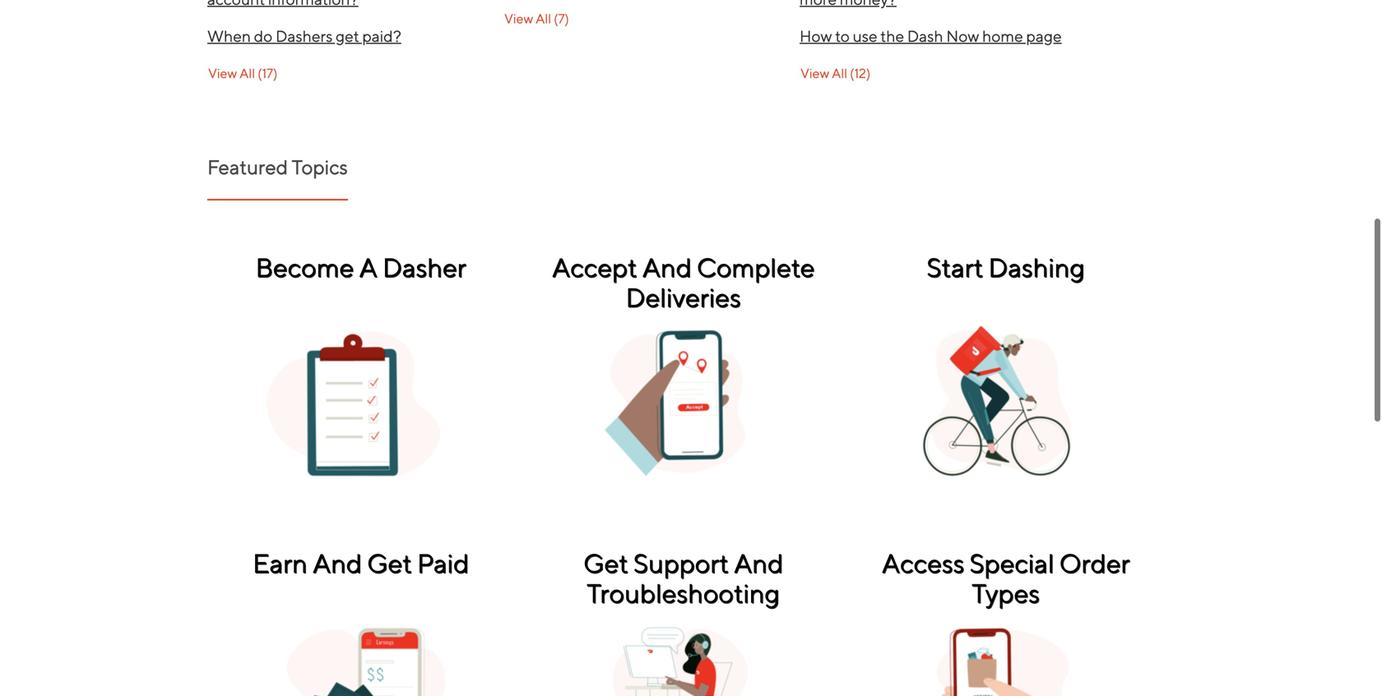 Task type: vqa. For each thing, say whether or not it's contained in the screenshot.
the leftmost and
yes



Task type: describe. For each thing, give the bounding box(es) containing it.
types
[[972, 578, 1040, 609]]

accept and complete deliveries link
[[531, 218, 836, 497]]

become
[[255, 252, 354, 283]]

troubleshooting
[[587, 578, 780, 609]]

view inside button
[[504, 11, 533, 26]]

view all (17) button
[[207, 60, 278, 87]]

dashers
[[276, 27, 333, 45]]

featured
[[207, 156, 288, 179]]

deliveries
[[626, 282, 741, 313]]

dash
[[907, 27, 943, 45]]

1 get from the left
[[367, 548, 412, 579]]

when do dashers get paid?
[[207, 27, 401, 45]]

get support and troubleshooting
[[583, 548, 783, 609]]

accept
[[552, 252, 637, 283]]

how to use the dash now home page link
[[800, 18, 1065, 54]]

view all (7) button
[[503, 5, 570, 32]]

earn and get paid link
[[208, 514, 513, 697]]

paid
[[417, 548, 469, 579]]

all for when do dashers get paid?
[[240, 66, 255, 81]]

how
[[800, 27, 832, 45]]

start dashing
[[927, 252, 1085, 283]]

access
[[882, 548, 964, 579]]

become a dasher
[[255, 252, 466, 283]]

when
[[207, 27, 251, 45]]

and for accept
[[642, 252, 692, 283]]

home
[[982, 27, 1023, 45]]

(7)
[[554, 11, 569, 26]]



Task type: locate. For each thing, give the bounding box(es) containing it.
all left (7)
[[536, 11, 551, 26]]

get
[[367, 548, 412, 579], [583, 548, 628, 579]]

1 horizontal spatial all
[[536, 11, 551, 26]]

special
[[969, 548, 1054, 579]]

and
[[642, 252, 692, 283], [312, 548, 362, 579], [734, 548, 783, 579]]

paid?
[[362, 27, 401, 45]]

all
[[536, 11, 551, 26], [240, 66, 255, 81], [832, 66, 847, 81]]

do
[[254, 27, 273, 45]]

2 get from the left
[[583, 548, 628, 579]]

now
[[946, 27, 979, 45]]

2 horizontal spatial and
[[734, 548, 783, 579]]

(17)
[[258, 66, 278, 81]]

get left support
[[583, 548, 628, 579]]

view all (17)
[[208, 66, 278, 81]]

view all (12) button
[[800, 60, 871, 87]]

view for when do dashers get paid?
[[208, 66, 237, 81]]

get inside get support and troubleshooting
[[583, 548, 628, 579]]

order
[[1059, 548, 1130, 579]]

dasher
[[382, 252, 466, 283]]

use
[[853, 27, 878, 45]]

access special order types link
[[853, 514, 1158, 697]]

(12)
[[850, 66, 871, 81]]

get
[[336, 27, 359, 45]]

get support and troubleshooting link
[[531, 514, 836, 697]]

dashing
[[988, 252, 1085, 283]]

0 horizontal spatial view
[[208, 66, 237, 81]]

and inside accept and complete deliveries
[[642, 252, 692, 283]]

access special order types
[[882, 548, 1130, 609]]

0 horizontal spatial all
[[240, 66, 255, 81]]

view left (7)
[[504, 11, 533, 26]]

view all (12)
[[800, 66, 871, 81]]

view for how to use the dash now home page
[[800, 66, 829, 81]]

all inside button
[[536, 11, 551, 26]]

and for earn
[[312, 548, 362, 579]]

to
[[835, 27, 850, 45]]

when do dashers get paid? link
[[207, 18, 472, 54]]

featured topics
[[207, 156, 348, 179]]

start dashing link
[[853, 218, 1158, 497]]

all left the (12)
[[832, 66, 847, 81]]

get left the "paid"
[[367, 548, 412, 579]]

and right accept at the left of page
[[642, 252, 692, 283]]

0 horizontal spatial and
[[312, 548, 362, 579]]

and inside get support and troubleshooting
[[734, 548, 783, 579]]

1 horizontal spatial get
[[583, 548, 628, 579]]

and right earn
[[312, 548, 362, 579]]

0 horizontal spatial get
[[367, 548, 412, 579]]

how to use the dash now home page
[[800, 27, 1062, 45]]

2 horizontal spatial view
[[800, 66, 829, 81]]

page
[[1026, 27, 1062, 45]]

start
[[927, 252, 983, 283]]

support
[[633, 548, 729, 579]]

all for how to use the dash now home page
[[832, 66, 847, 81]]

1 horizontal spatial view
[[504, 11, 533, 26]]

become a dasher link
[[208, 218, 513, 497]]

topics
[[292, 156, 348, 179]]

view down how
[[800, 66, 829, 81]]

a
[[359, 252, 377, 283]]

and right support
[[734, 548, 783, 579]]

earn and get paid
[[252, 548, 469, 579]]

view all (7)
[[504, 11, 569, 26]]

1 horizontal spatial and
[[642, 252, 692, 283]]

earn
[[252, 548, 307, 579]]

view
[[504, 11, 533, 26], [208, 66, 237, 81], [800, 66, 829, 81]]

all left (17)
[[240, 66, 255, 81]]

view down when
[[208, 66, 237, 81]]

the
[[881, 27, 904, 45]]

complete
[[697, 252, 815, 283]]

accept and complete deliveries
[[552, 252, 815, 313]]

2 horizontal spatial all
[[832, 66, 847, 81]]



